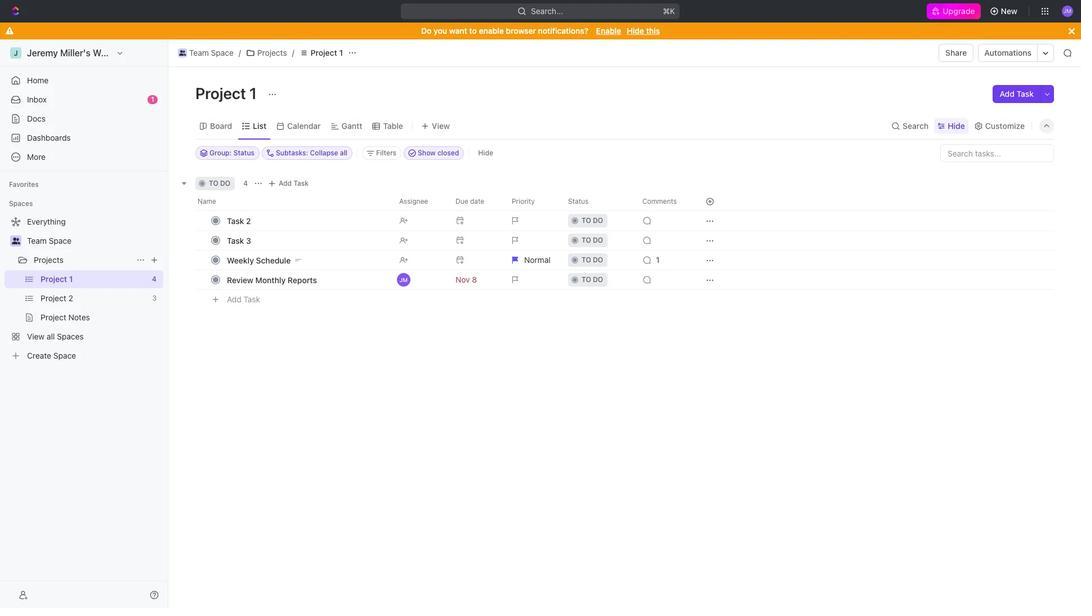 Task type: vqa. For each thing, say whether or not it's contained in the screenshot.
business time icon on the bottom of page
no



Task type: locate. For each thing, give the bounding box(es) containing it.
0 horizontal spatial add task
[[227, 294, 260, 304]]

add for add task 'button' to the right
[[1000, 89, 1015, 99]]

status
[[234, 149, 255, 157], [568, 197, 589, 206]]

0 horizontal spatial projects link
[[34, 251, 132, 269]]

add up customize
[[1000, 89, 1015, 99]]

board
[[210, 121, 232, 130]]

hide left this
[[627, 26, 644, 35]]

2 up the project notes
[[68, 293, 73, 303]]

to for weekly schedule link
[[582, 256, 591, 264]]

1 vertical spatial 4
[[152, 275, 157, 283]]

0 vertical spatial add task button
[[993, 85, 1041, 103]]

1 vertical spatial 2
[[68, 293, 73, 303]]

hide right "closed"
[[478, 149, 493, 157]]

1 horizontal spatial hide
[[627, 26, 644, 35]]

project
[[311, 48, 337, 57], [195, 84, 246, 103], [41, 274, 67, 284], [41, 293, 66, 303], [41, 313, 66, 322]]

spaces
[[9, 199, 33, 208], [57, 332, 84, 341]]

projects
[[257, 48, 287, 57], [34, 255, 64, 265]]

1 vertical spatial hide
[[948, 121, 965, 130]]

2 for ‎task 2
[[246, 216, 251, 226]]

1 vertical spatial team space link
[[27, 232, 161, 250]]

1 inside 1 dropdown button
[[656, 255, 660, 265]]

new button
[[985, 2, 1025, 20]]

add task button down the review
[[222, 293, 265, 306]]

project notes
[[41, 313, 90, 322]]

projects link
[[243, 46, 290, 60], [34, 251, 132, 269]]

0 vertical spatial 3
[[246, 236, 251, 245]]

1 vertical spatial view
[[27, 332, 45, 341]]

1 vertical spatial projects
[[34, 255, 64, 265]]

0 vertical spatial user group image
[[179, 50, 186, 56]]

2 horizontal spatial hide
[[948, 121, 965, 130]]

add task button
[[993, 85, 1041, 103], [265, 177, 313, 190], [222, 293, 265, 306]]

1 horizontal spatial project 1 link
[[297, 46, 346, 60]]

0 horizontal spatial 4
[[152, 275, 157, 283]]

0 horizontal spatial team space link
[[27, 232, 161, 250]]

project 2 link
[[41, 290, 148, 308]]

0 horizontal spatial add
[[227, 294, 242, 304]]

to
[[469, 26, 477, 35], [209, 179, 218, 188], [582, 216, 591, 225], [582, 236, 591, 244], [582, 256, 591, 264], [582, 275, 591, 284]]

hide inside button
[[478, 149, 493, 157]]

‎task 2 link
[[224, 213, 390, 229]]

sidebar navigation
[[0, 39, 171, 608]]

2 inside ‎task 2 link
[[246, 216, 251, 226]]

team space link
[[175, 46, 236, 60], [27, 232, 161, 250]]

to do for review monthly reports
[[582, 275, 603, 284]]

weekly schedule link
[[224, 252, 390, 268]]

add task for the bottom add task 'button'
[[227, 294, 260, 304]]

3
[[246, 236, 251, 245], [152, 294, 157, 302]]

2
[[246, 216, 251, 226], [68, 293, 73, 303]]

0 vertical spatial projects link
[[243, 46, 290, 60]]

to for task 3 link
[[582, 236, 591, 244]]

do
[[220, 179, 230, 188], [593, 216, 603, 225], [593, 236, 603, 244], [593, 256, 603, 264], [593, 275, 603, 284]]

0 vertical spatial all
[[340, 149, 348, 157]]

1 vertical spatial add task button
[[265, 177, 313, 190]]

hide button
[[474, 146, 498, 160]]

subtasks:
[[276, 149, 308, 157]]

add task up the name dropdown button
[[279, 179, 309, 188]]

1
[[339, 48, 343, 57], [249, 84, 257, 103], [151, 95, 154, 104], [656, 255, 660, 265], [69, 274, 73, 284]]

1 horizontal spatial jm
[[1064, 7, 1072, 14]]

2 horizontal spatial project 1
[[311, 48, 343, 57]]

1 vertical spatial add task
[[279, 179, 309, 188]]

dashboards
[[27, 133, 71, 143]]

task down the review
[[244, 294, 260, 304]]

view up create
[[27, 332, 45, 341]]

1 horizontal spatial view
[[432, 121, 450, 130]]

table
[[383, 121, 403, 130]]

4
[[243, 179, 248, 188], [152, 275, 157, 283]]

view up show closed
[[432, 121, 450, 130]]

this
[[646, 26, 660, 35]]

task up the name dropdown button
[[294, 179, 309, 188]]

0 horizontal spatial project 1
[[41, 274, 73, 284]]

1 horizontal spatial all
[[340, 149, 348, 157]]

weekly
[[227, 255, 254, 265]]

add task button up the name dropdown button
[[265, 177, 313, 190]]

add task button up customize
[[993, 85, 1041, 103]]

0 vertical spatial jm button
[[1059, 2, 1077, 20]]

2 horizontal spatial add
[[1000, 89, 1015, 99]]

3 inside 'sidebar' navigation
[[152, 294, 157, 302]]

1 to do button from the top
[[562, 211, 636, 231]]

tree
[[5, 213, 163, 365]]

2 vertical spatial hide
[[478, 149, 493, 157]]

view button
[[417, 113, 454, 139]]

team
[[189, 48, 209, 57], [27, 236, 47, 246]]

0 vertical spatial add task
[[1000, 89, 1034, 99]]

1 horizontal spatial status
[[568, 197, 589, 206]]

due date
[[456, 197, 484, 206]]

0 vertical spatial spaces
[[9, 199, 33, 208]]

view
[[432, 121, 450, 130], [27, 332, 45, 341]]

0 horizontal spatial /
[[239, 48, 241, 57]]

0 horizontal spatial all
[[47, 332, 55, 341]]

all up create space
[[47, 332, 55, 341]]

2 inside project 2 "link"
[[68, 293, 73, 303]]

1 vertical spatial team space
[[27, 236, 71, 246]]

project inside "link"
[[41, 293, 66, 303]]

to do button for task 3
[[562, 230, 636, 251]]

task 3
[[227, 236, 251, 245]]

1 vertical spatial user group image
[[12, 238, 20, 244]]

do
[[421, 26, 432, 35]]

search button
[[888, 118, 932, 134]]

1 horizontal spatial /
[[292, 48, 294, 57]]

1 vertical spatial 3
[[152, 294, 157, 302]]

1 horizontal spatial projects link
[[243, 46, 290, 60]]

new
[[1001, 6, 1018, 16]]

status inside "dropdown button"
[[568, 197, 589, 206]]

1 vertical spatial jm
[[400, 277, 408, 283]]

2 horizontal spatial add task button
[[993, 85, 1041, 103]]

0 vertical spatial view
[[432, 121, 450, 130]]

0 horizontal spatial hide
[[478, 149, 493, 157]]

team space
[[189, 48, 234, 57], [27, 236, 71, 246]]

/
[[239, 48, 241, 57], [292, 48, 294, 57]]

0 horizontal spatial team space
[[27, 236, 71, 246]]

user group image
[[179, 50, 186, 56], [12, 238, 20, 244]]

1 horizontal spatial 2
[[246, 216, 251, 226]]

project for project 2 "link"
[[41, 293, 66, 303]]

name
[[198, 197, 216, 206]]

2 vertical spatial add task button
[[222, 293, 265, 306]]

status button
[[562, 193, 636, 211]]

0 horizontal spatial view
[[27, 332, 45, 341]]

do for task 3
[[593, 236, 603, 244]]

priority
[[512, 197, 535, 206]]

1 horizontal spatial spaces
[[57, 332, 84, 341]]

review
[[227, 275, 253, 285]]

1 vertical spatial spaces
[[57, 332, 84, 341]]

4 to do button from the top
[[562, 270, 636, 290]]

1 vertical spatial project 1
[[195, 84, 260, 103]]

hide inside dropdown button
[[948, 121, 965, 130]]

1 horizontal spatial add task
[[279, 179, 309, 188]]

2 vertical spatial project 1
[[41, 274, 73, 284]]

2 to do button from the top
[[562, 230, 636, 251]]

1 vertical spatial status
[[568, 197, 589, 206]]

add task down the review
[[227, 294, 260, 304]]

project inside 'link'
[[41, 313, 66, 322]]

status right priority dropdown button
[[568, 197, 589, 206]]

jeremy miller's workspace, , element
[[10, 47, 21, 59]]

to do button
[[562, 211, 636, 231], [562, 230, 636, 251], [562, 250, 636, 270], [562, 270, 636, 290]]

search...
[[531, 6, 564, 16]]

0 horizontal spatial team
[[27, 236, 47, 246]]

1 horizontal spatial projects
[[257, 48, 287, 57]]

to do for ‎task 2
[[582, 216, 603, 225]]

automations
[[985, 48, 1032, 57]]

1 horizontal spatial team space
[[189, 48, 234, 57]]

view inside button
[[432, 121, 450, 130]]

tree containing everything
[[5, 213, 163, 365]]

hide button
[[935, 118, 969, 134]]

0 horizontal spatial projects
[[34, 255, 64, 265]]

due date button
[[449, 193, 505, 211]]

project 1
[[311, 48, 343, 57], [195, 84, 260, 103], [41, 274, 73, 284]]

jeremy
[[27, 48, 58, 58]]

1 vertical spatial add
[[279, 179, 292, 188]]

add task up customize
[[1000, 89, 1034, 99]]

0 vertical spatial jm
[[1064, 7, 1072, 14]]

0 vertical spatial 4
[[243, 179, 248, 188]]

0 vertical spatial projects
[[257, 48, 287, 57]]

0 horizontal spatial user group image
[[12, 238, 20, 244]]

1 horizontal spatial add task button
[[265, 177, 313, 190]]

0 vertical spatial team
[[189, 48, 209, 57]]

to do for task 3
[[582, 236, 603, 244]]

view inside 'sidebar' navigation
[[27, 332, 45, 341]]

hide right search
[[948, 121, 965, 130]]

space
[[211, 48, 234, 57], [49, 236, 71, 246], [53, 351, 76, 360]]

2 vertical spatial add
[[227, 294, 242, 304]]

0 vertical spatial project 1
[[311, 48, 343, 57]]

spaces down favorites button on the left of page
[[9, 199, 33, 208]]

1 vertical spatial team
[[27, 236, 47, 246]]

all right collapse on the left top of the page
[[340, 149, 348, 157]]

2 vertical spatial space
[[53, 351, 76, 360]]

0 vertical spatial team space
[[189, 48, 234, 57]]

1 vertical spatial space
[[49, 236, 71, 246]]

browser
[[506, 26, 536, 35]]

2 vertical spatial add task
[[227, 294, 260, 304]]

0 horizontal spatial 3
[[152, 294, 157, 302]]

jm button
[[1059, 2, 1077, 20], [393, 270, 449, 290]]

home
[[27, 75, 49, 85]]

0 horizontal spatial add task button
[[222, 293, 265, 306]]

jm
[[1064, 7, 1072, 14], [400, 277, 408, 283]]

0 horizontal spatial project 1 link
[[41, 270, 148, 288]]

more button
[[5, 148, 163, 166]]

1 vertical spatial projects link
[[34, 251, 132, 269]]

collapse
[[310, 149, 338, 157]]

project 1 link
[[297, 46, 346, 60], [41, 270, 148, 288]]

Search tasks... text field
[[941, 145, 1054, 162]]

status right group:
[[234, 149, 255, 157]]

1 horizontal spatial user group image
[[179, 50, 186, 56]]

schedule
[[256, 255, 291, 265]]

0 horizontal spatial jm button
[[393, 270, 449, 290]]

filters button
[[362, 146, 402, 160]]

task 3 link
[[224, 232, 390, 249]]

2 horizontal spatial add task
[[1000, 89, 1034, 99]]

project 1 inside 'sidebar' navigation
[[41, 274, 73, 284]]

add up the name dropdown button
[[279, 179, 292, 188]]

0 vertical spatial add
[[1000, 89, 1015, 99]]

add down the review
[[227, 294, 242, 304]]

dashboards link
[[5, 129, 163, 147]]

0 vertical spatial team space link
[[175, 46, 236, 60]]

1 horizontal spatial team space link
[[175, 46, 236, 60]]

1 vertical spatial all
[[47, 332, 55, 341]]

task
[[1017, 89, 1034, 99], [294, 179, 309, 188], [227, 236, 244, 245], [244, 294, 260, 304]]

2 right ‎task
[[246, 216, 251, 226]]

0 horizontal spatial status
[[234, 149, 255, 157]]

0 horizontal spatial 2
[[68, 293, 73, 303]]

0 vertical spatial 2
[[246, 216, 251, 226]]

0 horizontal spatial jm
[[400, 277, 408, 283]]

to do
[[209, 179, 230, 188], [582, 216, 603, 225], [582, 236, 603, 244], [582, 256, 603, 264], [582, 275, 603, 284]]

spaces down the project notes
[[57, 332, 84, 341]]



Task type: describe. For each thing, give the bounding box(es) containing it.
1 vertical spatial project 1 link
[[41, 270, 148, 288]]

assignee
[[399, 197, 428, 206]]

do for ‎task 2
[[593, 216, 603, 225]]

view for view all spaces
[[27, 332, 45, 341]]

gantt link
[[339, 118, 362, 134]]

project for project notes 'link'
[[41, 313, 66, 322]]

filters
[[376, 149, 397, 157]]

‎task 2
[[227, 216, 251, 226]]

project for the bottom project 1 link
[[41, 274, 67, 284]]

list
[[253, 121, 267, 130]]

all inside 'sidebar' navigation
[[47, 332, 55, 341]]

favorites button
[[5, 178, 43, 192]]

1 horizontal spatial jm button
[[1059, 2, 1077, 20]]

inbox
[[27, 95, 47, 104]]

group: status
[[210, 149, 255, 157]]

subtasks: collapse all
[[276, 149, 348, 157]]

share
[[946, 48, 967, 57]]

normal
[[524, 255, 551, 265]]

project notes link
[[41, 309, 161, 327]]

show
[[418, 149, 436, 157]]

tree inside 'sidebar' navigation
[[5, 213, 163, 365]]

4 inside 'sidebar' navigation
[[152, 275, 157, 283]]

create space link
[[5, 347, 161, 365]]

view button
[[417, 118, 454, 134]]

0 vertical spatial hide
[[627, 26, 644, 35]]

team inside "tree"
[[27, 236, 47, 246]]

2 / from the left
[[292, 48, 294, 57]]

0 horizontal spatial spaces
[[9, 199, 33, 208]]

review monthly reports
[[227, 275, 317, 285]]

workspace
[[93, 48, 140, 58]]

projects inside 'sidebar' navigation
[[34, 255, 64, 265]]

spaces inside view all spaces link
[[57, 332, 84, 341]]

closed
[[438, 149, 459, 157]]

miller's
[[60, 48, 91, 58]]

enable
[[596, 26, 621, 35]]

team space inside 'sidebar' navigation
[[27, 236, 71, 246]]

automations button
[[979, 44, 1038, 61]]

more
[[27, 152, 46, 162]]

comments button
[[636, 193, 692, 211]]

1 horizontal spatial team
[[189, 48, 209, 57]]

normal button
[[505, 250, 562, 270]]

1 / from the left
[[239, 48, 241, 57]]

to for ‎task 2 link
[[582, 216, 591, 225]]

task up customize
[[1017, 89, 1034, 99]]

2 for project 2
[[68, 293, 73, 303]]

0 vertical spatial space
[[211, 48, 234, 57]]

jeremy miller's workspace
[[27, 48, 140, 58]]

name button
[[195, 193, 393, 211]]

list link
[[251, 118, 267, 134]]

‎task
[[227, 216, 244, 226]]

table link
[[381, 118, 403, 134]]

customize button
[[971, 118, 1028, 134]]

view all spaces link
[[5, 328, 161, 346]]

docs link
[[5, 110, 163, 128]]

everything link
[[5, 213, 161, 231]]

calendar link
[[285, 118, 321, 134]]

to do button for review monthly reports
[[562, 270, 636, 290]]

notes
[[68, 313, 90, 322]]

view for view
[[432, 121, 450, 130]]

home link
[[5, 72, 163, 90]]

want
[[449, 26, 467, 35]]

project 2
[[41, 293, 73, 303]]

enable
[[479, 26, 504, 35]]

show closed button
[[404, 146, 464, 160]]

everything
[[27, 217, 66, 226]]

view all spaces
[[27, 332, 84, 341]]

priority button
[[505, 193, 562, 211]]

1 vertical spatial jm button
[[393, 270, 449, 290]]

j
[[14, 49, 18, 57]]

reports
[[288, 275, 317, 285]]

show closed
[[418, 149, 459, 157]]

0 vertical spatial status
[[234, 149, 255, 157]]

task down ‎task
[[227, 236, 244, 245]]

review monthly reports link
[[224, 272, 390, 288]]

search
[[903, 121, 929, 130]]

group:
[[210, 149, 232, 157]]

3 to do button from the top
[[562, 250, 636, 270]]

do for review monthly reports
[[593, 275, 603, 284]]

favorites
[[9, 180, 39, 189]]

docs
[[27, 114, 46, 123]]

to do button for ‎task 2
[[562, 211, 636, 231]]

date
[[470, 197, 484, 206]]

calendar
[[287, 121, 321, 130]]

add task for add task 'button' to the right
[[1000, 89, 1034, 99]]

user group image inside 'sidebar' navigation
[[12, 238, 20, 244]]

1 horizontal spatial add
[[279, 179, 292, 188]]

1 horizontal spatial 3
[[246, 236, 251, 245]]

add for the bottom add task 'button'
[[227, 294, 242, 304]]

assignee button
[[393, 193, 449, 211]]

monthly
[[256, 275, 286, 285]]

board link
[[208, 118, 232, 134]]

upgrade link
[[927, 3, 981, 19]]

⌘k
[[663, 6, 676, 16]]

do you want to enable browser notifications? enable hide this
[[421, 26, 660, 35]]

1 horizontal spatial 4
[[243, 179, 248, 188]]

create space
[[27, 351, 76, 360]]

to for review monthly reports link
[[582, 275, 591, 284]]

comments
[[643, 197, 677, 206]]

1 horizontal spatial project 1
[[195, 84, 260, 103]]

share button
[[939, 44, 974, 62]]

0 vertical spatial project 1 link
[[297, 46, 346, 60]]

due
[[456, 197, 468, 206]]

weekly schedule
[[227, 255, 291, 265]]

create
[[27, 351, 51, 360]]

you
[[434, 26, 447, 35]]

1 button
[[636, 250, 692, 270]]

customize
[[986, 121, 1025, 130]]

gantt
[[342, 121, 362, 130]]



